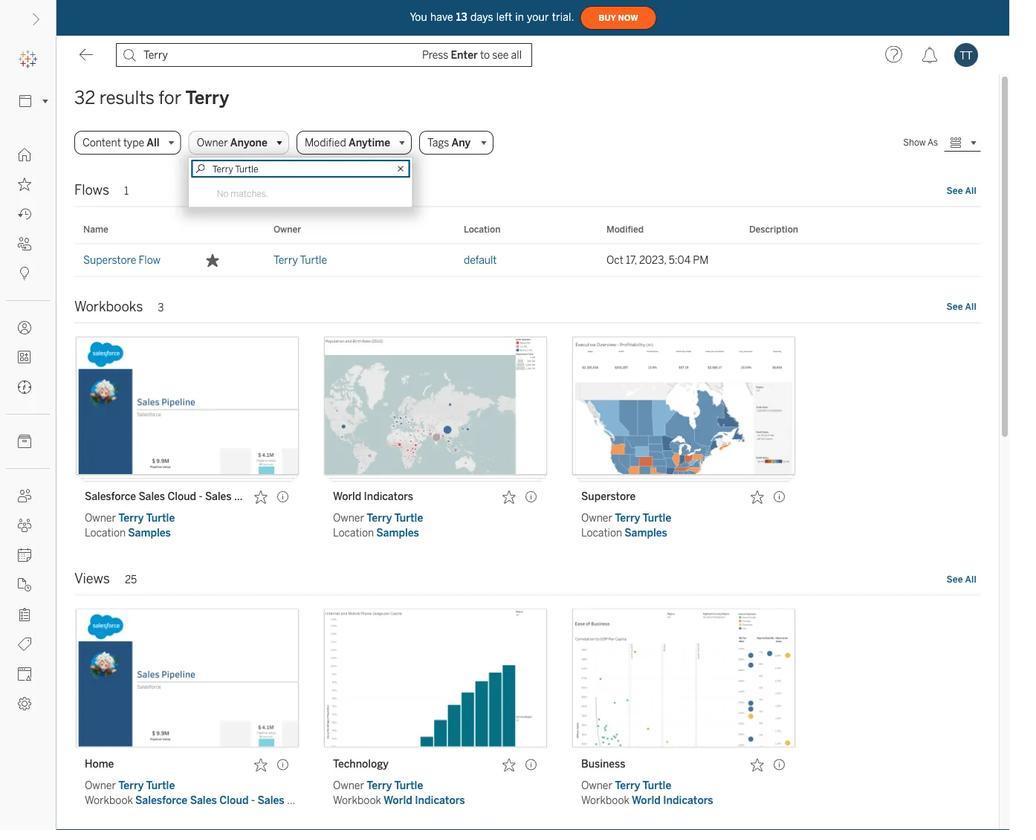 Task type: vqa. For each thing, say whether or not it's contained in the screenshot.
topmost 'have'
no



Task type: locate. For each thing, give the bounding box(es) containing it.
samples
[[128, 527, 171, 539], [377, 527, 419, 539], [625, 527, 668, 539]]

owner inside owner terry turtle workbook salesforce sales cloud - sales pipeline
[[85, 780, 116, 793]]

terry inside owner terry turtle workbook salesforce sales cloud - sales pipeline
[[118, 780, 144, 793]]

all inside 'flows' "heading"
[[966, 185, 977, 196]]

3 see all link from the top
[[947, 574, 978, 586]]

see
[[947, 185, 964, 196], [947, 302, 964, 312], [947, 574, 964, 585]]

0 horizontal spatial samples
[[128, 527, 171, 539]]

1 vertical spatial cloud
[[220, 795, 249, 807]]

default link
[[464, 244, 497, 277]]

terry for technology
[[367, 780, 392, 793]]

turtle for superstore
[[643, 512, 672, 524]]

pipeline inside owner terry turtle workbook salesforce sales cloud - sales pipeline
[[287, 795, 327, 807]]

1 samples from the left
[[128, 527, 171, 539]]

workbook down business
[[582, 795, 630, 807]]

modified up the 17,
[[607, 224, 644, 235]]

2 world indicators link from the left
[[632, 795, 714, 807]]

anyone
[[230, 137, 268, 149]]

see inside workbooks heading
[[947, 302, 964, 312]]

2 horizontal spatial samples link
[[625, 527, 668, 539]]

see all link for flows
[[947, 184, 978, 197]]

see all link inside workbooks heading
[[947, 301, 978, 313]]

results
[[99, 87, 155, 109]]

1 horizontal spatial owner terry turtle workbook world indicators
[[582, 780, 714, 807]]

modified inside filter bar region
[[305, 137, 346, 149]]

row
[[74, 244, 982, 280]]

workbook down technology
[[333, 795, 381, 807]]

sales
[[139, 491, 165, 503], [205, 491, 232, 503], [190, 795, 217, 807], [258, 795, 285, 807]]

Search for owner text field
[[192, 160, 410, 178]]

show
[[904, 137, 927, 148]]

samples link
[[128, 527, 171, 539], [377, 527, 419, 539], [625, 527, 668, 539]]

owner inside grid
[[274, 224, 301, 235]]

0 horizontal spatial world indicators link
[[384, 795, 465, 807]]

2 see all link from the top
[[947, 301, 978, 313]]

terry turtle link for home
[[118, 780, 175, 793]]

terry turtle link for superstore
[[615, 512, 672, 524]]

see all inside workbooks heading
[[947, 302, 977, 312]]

1 horizontal spatial world
[[384, 795, 413, 807]]

2 horizontal spatial indicators
[[664, 795, 714, 807]]

0 vertical spatial cloud
[[168, 491, 196, 503]]

0 horizontal spatial owner terry turtle location samples
[[85, 512, 175, 539]]

see all for views
[[947, 574, 977, 585]]

owner for business
[[582, 780, 613, 793]]

all for flows
[[966, 185, 977, 196]]

1 owner terry turtle location samples from the left
[[85, 512, 175, 539]]

2 horizontal spatial world
[[632, 795, 661, 807]]

world
[[333, 491, 362, 503], [384, 795, 413, 807], [632, 795, 661, 807]]

1 vertical spatial see all link
[[947, 301, 978, 313]]

indicators for business
[[664, 795, 714, 807]]

anytime
[[349, 137, 391, 149]]

5:04
[[669, 254, 691, 267]]

flow
[[139, 254, 161, 267]]

owner terry turtle workbook world indicators down technology
[[333, 780, 465, 807]]

column header inside grid
[[190, 216, 265, 244]]

2 samples link from the left
[[377, 527, 419, 539]]

- inside owner terry turtle workbook salesforce sales cloud - sales pipeline
[[251, 795, 255, 807]]

filter bar region
[[74, 131, 898, 208]]

location for world indicators
[[333, 527, 374, 539]]

see all inside 'flows' "heading"
[[947, 185, 977, 196]]

2023,
[[640, 254, 667, 267]]

owner for home
[[85, 780, 116, 793]]

0 vertical spatial modified
[[305, 137, 346, 149]]

2 workbook from the left
[[333, 795, 381, 807]]

1 horizontal spatial world indicators link
[[632, 795, 714, 807]]

superstore for superstore flow
[[83, 254, 136, 267]]

-
[[199, 491, 203, 503], [251, 795, 255, 807]]

2 vertical spatial see all
[[947, 574, 977, 585]]

2 samples from the left
[[377, 527, 419, 539]]

default
[[464, 254, 497, 267]]

left
[[497, 11, 513, 23]]

terry inside row
[[274, 254, 298, 267]]

terry turtle link
[[274, 244, 327, 277], [118, 512, 175, 524], [367, 512, 423, 524], [615, 512, 672, 524], [118, 780, 175, 793], [367, 780, 423, 793], [615, 780, 672, 793]]

owner for technology
[[333, 780, 364, 793]]

0 horizontal spatial modified
[[305, 137, 346, 149]]

superstore flow link
[[83, 244, 161, 277]]

all inside workbooks heading
[[966, 302, 977, 312]]

1 horizontal spatial samples link
[[377, 527, 419, 539]]

grid
[[74, 216, 982, 285]]

see all link
[[947, 184, 978, 197], [947, 301, 978, 313], [947, 574, 978, 586]]

matches.
[[231, 188, 269, 199]]

owner
[[197, 137, 228, 149], [274, 224, 301, 235], [85, 512, 116, 524], [333, 512, 364, 524], [582, 512, 613, 524], [85, 780, 116, 793], [333, 780, 364, 793], [582, 780, 613, 793]]

0 vertical spatial superstore
[[83, 254, 136, 267]]

buy now
[[599, 13, 639, 23]]

main region
[[57, 74, 1000, 831]]

for
[[159, 87, 182, 109]]

salesforce sales cloud - sales pipeline link
[[135, 795, 327, 807]]

3 owner terry turtle location samples from the left
[[582, 512, 672, 539]]

1 horizontal spatial cloud
[[220, 795, 249, 807]]

you
[[410, 11, 428, 23]]

2 horizontal spatial samples
[[625, 527, 668, 539]]

1 see all from the top
[[947, 185, 977, 196]]

2 owner terry turtle location samples from the left
[[333, 512, 423, 539]]

oct 17, 2023, 5:04 pm
[[607, 254, 709, 267]]

owner terry turtle workbook world indicators for business
[[582, 780, 714, 807]]

turtle for world indicators
[[395, 512, 423, 524]]

1 vertical spatial -
[[251, 795, 255, 807]]

2 vertical spatial see all link
[[947, 574, 978, 586]]

modified inside grid
[[607, 224, 644, 235]]

salesforce inside owner terry turtle workbook salesforce sales cloud - sales pipeline
[[135, 795, 188, 807]]

have
[[431, 11, 454, 23]]

1 horizontal spatial superstore
[[582, 491, 636, 503]]

samples link for indicators
[[377, 527, 419, 539]]

1 vertical spatial pipeline
[[287, 795, 327, 807]]

see all
[[947, 185, 977, 196], [947, 302, 977, 312], [947, 574, 977, 585]]

terry turtle link inside row
[[274, 244, 327, 277]]

1 workbook from the left
[[85, 795, 133, 807]]

see all link inside views heading
[[947, 574, 978, 586]]

13
[[457, 11, 468, 23]]

owner for superstore
[[582, 512, 613, 524]]

see all link inside 'flows' "heading"
[[947, 184, 978, 197]]

3 see from the top
[[947, 574, 964, 585]]

tags any
[[428, 136, 471, 149]]

turtle for business
[[643, 780, 672, 793]]

workbook
[[85, 795, 133, 807], [333, 795, 381, 807], [582, 795, 630, 807]]

as
[[928, 137, 939, 148]]

3
[[158, 302, 164, 314]]

any
[[452, 136, 471, 149]]

location
[[464, 224, 501, 235], [85, 527, 126, 539], [333, 527, 374, 539], [582, 527, 623, 539]]

0 horizontal spatial samples link
[[128, 527, 171, 539]]

1 world indicators link from the left
[[384, 795, 465, 807]]

2 see all from the top
[[947, 302, 977, 312]]

see all link for workbooks
[[947, 301, 978, 313]]

oct
[[607, 254, 624, 267]]

workbook for technology
[[333, 795, 381, 807]]

location for superstore
[[582, 527, 623, 539]]

1 vertical spatial see
[[947, 302, 964, 312]]

32
[[74, 87, 95, 109]]

3 see all from the top
[[947, 574, 977, 585]]

1 vertical spatial salesforce
[[135, 795, 188, 807]]

owner terry turtle workbook world indicators down business
[[582, 780, 714, 807]]

type
[[123, 137, 144, 149]]

all for workbooks
[[966, 302, 977, 312]]

0 horizontal spatial superstore
[[83, 254, 136, 267]]

0 vertical spatial pipeline
[[234, 491, 273, 503]]

all inside views heading
[[966, 574, 977, 585]]

modified up search for owner text box
[[305, 137, 346, 149]]

owner for world indicators
[[333, 512, 364, 524]]

column header
[[190, 216, 265, 244]]

row containing superstore flow
[[74, 244, 982, 280]]

1 horizontal spatial workbook
[[333, 795, 381, 807]]

samples link for sales
[[128, 527, 171, 539]]

2 horizontal spatial owner terry turtle location samples
[[582, 512, 672, 539]]

2 horizontal spatial workbook
[[582, 795, 630, 807]]

cloud inside owner terry turtle workbook salesforce sales cloud - sales pipeline
[[220, 795, 249, 807]]

see inside views heading
[[947, 574, 964, 585]]

world indicators link for technology
[[384, 795, 465, 807]]

1 see from the top
[[947, 185, 964, 196]]

see for flows
[[947, 185, 964, 196]]

world indicators link
[[384, 795, 465, 807], [632, 795, 714, 807]]

terry
[[186, 87, 229, 109], [274, 254, 298, 267], [118, 512, 144, 524], [367, 512, 392, 524], [615, 512, 641, 524], [118, 780, 144, 793], [367, 780, 392, 793], [615, 780, 641, 793]]

0 horizontal spatial cloud
[[168, 491, 196, 503]]

indicators
[[364, 491, 413, 503], [415, 795, 465, 807], [664, 795, 714, 807]]

1 see all link from the top
[[947, 184, 978, 197]]

0 vertical spatial see all
[[947, 185, 977, 196]]

workbook inside owner terry turtle workbook salesforce sales cloud - sales pipeline
[[85, 795, 133, 807]]

1 horizontal spatial -
[[251, 795, 255, 807]]

cloud
[[168, 491, 196, 503], [220, 795, 249, 807]]

turtle inside owner terry turtle workbook salesforce sales cloud - sales pipeline
[[146, 780, 175, 793]]

see inside 'flows' "heading"
[[947, 185, 964, 196]]

buy
[[599, 13, 616, 23]]

turtle
[[300, 254, 327, 267], [146, 512, 175, 524], [395, 512, 423, 524], [643, 512, 672, 524], [146, 780, 175, 793], [395, 780, 423, 793], [643, 780, 672, 793]]

flows
[[74, 182, 109, 198]]

terry turtle
[[274, 254, 327, 267]]

1 vertical spatial superstore
[[582, 491, 636, 503]]

superstore for superstore
[[582, 491, 636, 503]]

1 horizontal spatial samples
[[377, 527, 419, 539]]

terry turtle link for technology
[[367, 780, 423, 793]]

1 horizontal spatial modified
[[607, 224, 644, 235]]

terry for world indicators
[[367, 512, 392, 524]]

workbook for business
[[582, 795, 630, 807]]

1
[[124, 185, 129, 197]]

grid containing superstore flow
[[74, 216, 982, 285]]

main navigation. press the up and down arrow keys to access links. element
[[0, 140, 56, 719]]

terry for home
[[118, 780, 144, 793]]

2 vertical spatial see
[[947, 574, 964, 585]]

you have 13 days left in your trial.
[[410, 11, 575, 23]]

1 horizontal spatial owner terry turtle location samples
[[333, 512, 423, 539]]

workbook down home
[[85, 795, 133, 807]]

0 vertical spatial see
[[947, 185, 964, 196]]

terry turtle link for world indicators
[[367, 512, 423, 524]]

no matches.
[[217, 188, 269, 199]]

0 horizontal spatial owner terry turtle workbook world indicators
[[333, 780, 465, 807]]

2 see from the top
[[947, 302, 964, 312]]

2 owner terry turtle workbook world indicators from the left
[[582, 780, 714, 807]]

0 horizontal spatial pipeline
[[234, 491, 273, 503]]

0 vertical spatial see all link
[[947, 184, 978, 197]]

1 vertical spatial see all
[[947, 302, 977, 312]]

cell
[[741, 244, 884, 277]]

1 vertical spatial modified
[[607, 224, 644, 235]]

owner terry turtle workbook world indicators
[[333, 780, 465, 807], [582, 780, 714, 807]]

superstore
[[83, 254, 136, 267], [582, 491, 636, 503]]

all
[[147, 137, 160, 149], [966, 185, 977, 196], [966, 302, 977, 312], [966, 574, 977, 585]]

1 horizontal spatial indicators
[[415, 795, 465, 807]]

modified anytime
[[305, 137, 391, 149]]

pipeline
[[234, 491, 273, 503], [287, 795, 327, 807]]

1 owner terry turtle workbook world indicators from the left
[[333, 780, 465, 807]]

0 horizontal spatial -
[[199, 491, 203, 503]]

grid inside 'results' region
[[74, 216, 982, 285]]

turtle for technology
[[395, 780, 423, 793]]

3 samples link from the left
[[625, 527, 668, 539]]

0 horizontal spatial workbook
[[85, 795, 133, 807]]

1 horizontal spatial pipeline
[[287, 795, 327, 807]]

owner terry turtle location samples
[[85, 512, 175, 539], [333, 512, 423, 539], [582, 512, 672, 539]]

modified
[[305, 137, 346, 149], [607, 224, 644, 235]]

see all inside views heading
[[947, 574, 977, 585]]

1 samples link from the left
[[128, 527, 171, 539]]

3 workbook from the left
[[582, 795, 630, 807]]

days
[[471, 11, 494, 23]]

salesforce
[[85, 491, 136, 503], [135, 795, 188, 807]]



Task type: describe. For each thing, give the bounding box(es) containing it.
in
[[516, 11, 524, 23]]

flows heading
[[74, 177, 982, 207]]

row inside 'results' region
[[74, 244, 982, 280]]

results region
[[57, 177, 1000, 831]]

location for salesforce sales cloud - sales pipeline
[[85, 527, 126, 539]]

world indicators link for business
[[632, 795, 714, 807]]

see all for flows
[[947, 185, 977, 196]]

samples for indicators
[[377, 527, 419, 539]]

terry for salesforce sales cloud - sales pipeline
[[118, 512, 144, 524]]

no
[[217, 188, 229, 199]]

business
[[582, 759, 626, 771]]

32 results for terry
[[74, 87, 229, 109]]

terry turtle link for business
[[615, 780, 672, 793]]

17,
[[626, 254, 637, 267]]

owner terry turtle workbook world indicators for technology
[[333, 780, 465, 807]]

world for business
[[632, 795, 661, 807]]

workbooks heading
[[74, 293, 982, 324]]

no matches. option
[[217, 188, 398, 199]]

world indicators
[[333, 491, 413, 503]]

description
[[750, 224, 799, 235]]

workbooks
[[74, 299, 143, 315]]

salesforce sales cloud - sales pipeline
[[85, 491, 273, 503]]

owner for salesforce sales cloud - sales pipeline
[[85, 512, 116, 524]]

all inside filter bar region
[[147, 137, 160, 149]]

cell inside row
[[741, 244, 884, 277]]

owner terry turtle location samples for indicators
[[333, 512, 423, 539]]

Search for views, metrics, workbooks, and more text field
[[116, 43, 533, 67]]

all for views
[[966, 574, 977, 585]]

home
[[85, 759, 114, 771]]

navigation panel element
[[0, 45, 56, 719]]

owner anyone
[[197, 137, 268, 149]]

modified for modified
[[607, 224, 644, 235]]

now
[[619, 13, 639, 23]]

terry for business
[[615, 780, 641, 793]]

tags
[[428, 136, 450, 149]]

see all link for views
[[947, 574, 978, 586]]

workbook for home
[[85, 795, 133, 807]]

turtle for salesforce sales cloud - sales pipeline
[[146, 512, 175, 524]]

samples for sales
[[128, 527, 171, 539]]

turtle for home
[[146, 780, 175, 793]]

see all for workbooks
[[947, 302, 977, 312]]

terry turtle link for salesforce sales cloud - sales pipeline
[[118, 512, 175, 524]]

3 samples from the left
[[625, 527, 668, 539]]

trial.
[[552, 11, 575, 23]]

views heading
[[74, 566, 982, 596]]

pm
[[694, 254, 709, 267]]

name
[[83, 224, 108, 235]]

0 vertical spatial salesforce
[[85, 491, 136, 503]]

no matches. list box
[[189, 180, 413, 207]]

views
[[74, 571, 110, 587]]

see for workbooks
[[947, 302, 964, 312]]

technology
[[333, 759, 389, 771]]

indicators for technology
[[415, 795, 465, 807]]

turtle inside row
[[300, 254, 327, 267]]

terry for superstore
[[615, 512, 641, 524]]

see for views
[[947, 574, 964, 585]]

owner inside filter bar region
[[197, 137, 228, 149]]

content
[[83, 137, 121, 149]]

owner terry turtle workbook salesforce sales cloud - sales pipeline
[[85, 780, 327, 807]]

superstore flow
[[83, 254, 161, 267]]

show as
[[904, 137, 939, 148]]

25
[[125, 574, 137, 587]]

world for technology
[[384, 795, 413, 807]]

0 horizontal spatial world
[[333, 491, 362, 503]]

your
[[527, 11, 549, 23]]

0 vertical spatial -
[[199, 491, 203, 503]]

buy now button
[[581, 6, 657, 30]]

modified for modified anytime
[[305, 137, 346, 149]]

owner terry turtle location samples for sales
[[85, 512, 175, 539]]

content type all
[[83, 137, 160, 149]]

0 horizontal spatial indicators
[[364, 491, 413, 503]]



